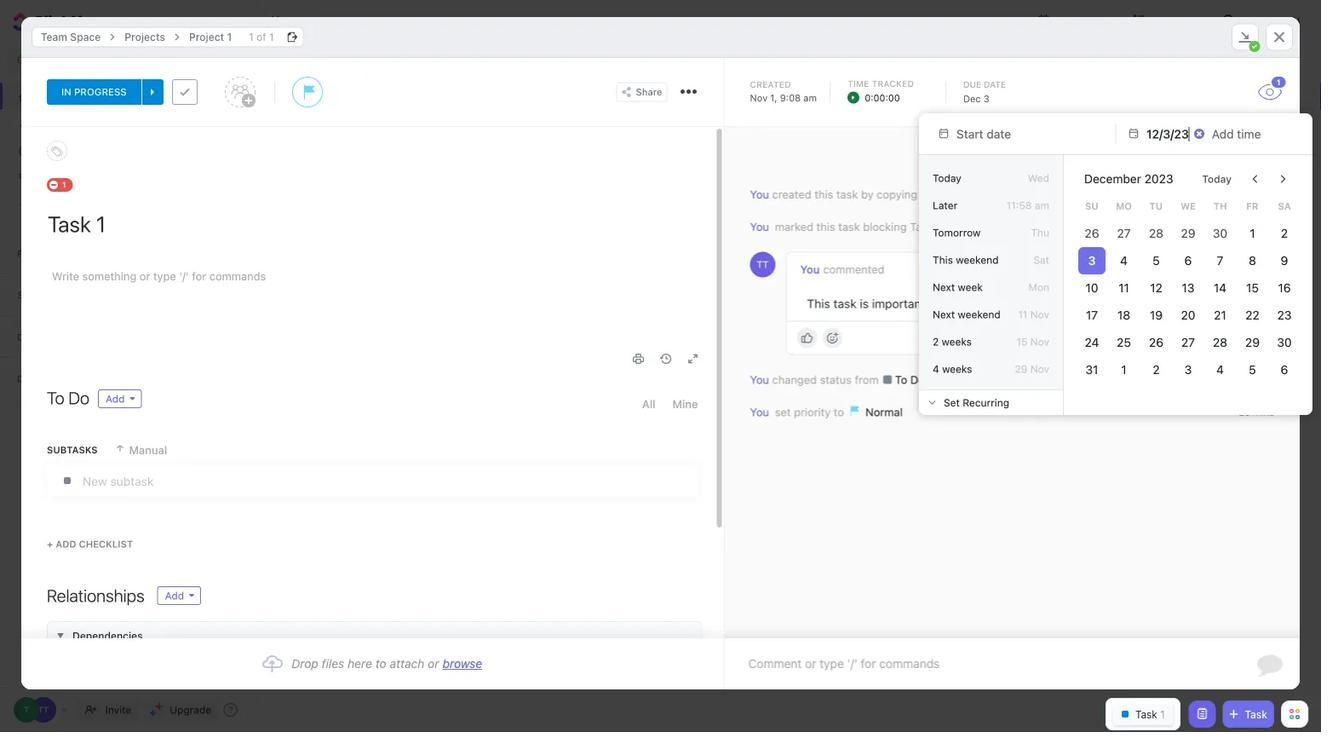 Task type: describe. For each thing, give the bounding box(es) containing it.
29 nov
[[1015, 363, 1050, 375]]

task for by
[[837, 188, 859, 201]]

su
[[1086, 200, 1099, 212]]

created nov 1, 9:08 am
[[750, 79, 817, 103]]

drop files here to attach or browse
[[292, 657, 483, 671]]

calendar
[[1056, 14, 1099, 26]]

upgrade
[[170, 704, 211, 716]]

21
[[1215, 308, 1227, 322]]

mon
[[1029, 281, 1050, 293]]

12
[[1150, 281, 1163, 295]]

blocking
[[864, 220, 907, 233]]

you're
[[766, 463, 813, 483]]

3 inside due date dec 3
[[984, 93, 990, 104]]

leftover
[[1160, 115, 1203, 127]]

home inside home link
[[43, 90, 74, 103]]

well
[[989, 296, 1011, 311]]

this for created
[[815, 188, 834, 201]]

you have no assigned comments
[[698, 496, 878, 510]]

agenda
[[1151, 14, 1188, 26]]

show less
[[43, 199, 94, 212]]

tu
[[1150, 200, 1163, 212]]

⌘k
[[220, 55, 236, 66]]

1 horizontal spatial task 2 link
[[970, 105, 1127, 137]]

task body element
[[21, 127, 724, 695]]

dialog containing to do
[[21, 17, 1301, 695]]

recurring
[[963, 397, 1010, 409]]

later
[[933, 199, 958, 211]]

task 2
[[999, 115, 1032, 127]]

this for this weekend
[[933, 254, 954, 266]]

next week
[[933, 281, 983, 293]]

time tracked
[[848, 78, 914, 88]]

1 ‎task from the left
[[317, 115, 341, 127]]

december
[[1085, 172, 1142, 186]]

task for task
[[1245, 708, 1268, 720]]

here
[[348, 657, 372, 671]]

15 for 15
[[1247, 281, 1259, 295]]

sa
[[1279, 200, 1292, 212]]

0 vertical spatial 30
[[1214, 226, 1228, 240]]

2 inside task 2 link
[[1026, 115, 1032, 127]]

favorites
[[17, 248, 73, 259]]

task for task 2
[[999, 115, 1023, 127]]

normal
[[863, 406, 903, 419]]

to do
[[47, 388, 89, 408]]

important
[[873, 296, 926, 311]]

1 inside 'link'
[[227, 31, 232, 43]]

set
[[944, 397, 960, 409]]

woohoo,
[[696, 463, 762, 483]]

lineup
[[288, 66, 353, 89]]

2 up the 4 weeks
[[933, 336, 939, 348]]

be
[[1259, 115, 1272, 127]]

2 vertical spatial task
[[834, 296, 857, 311]]

reply
[[1238, 332, 1264, 343]]

1 vertical spatial 29
[[1246, 335, 1260, 349]]

today button
[[1193, 165, 1243, 193]]

time
[[848, 78, 870, 88]]

2 inside dialog
[[937, 220, 944, 233]]

nov for created nov 1, 9:08 am
[[750, 92, 768, 103]]

date
[[984, 79, 1007, 89]]

notifications
[[43, 117, 108, 130]]

2 vertical spatial 3
[[1185, 363, 1193, 377]]

1 vertical spatial have
[[722, 496, 747, 510]]

all
[[817, 463, 833, 483]]

1 horizontal spatial 26
[[1149, 335, 1164, 349]]

can
[[1238, 115, 1256, 127]]

1 inside task body element
[[62, 180, 66, 189]]

17
[[1086, 308, 1098, 322]]

nov for 29 nov
[[1031, 363, 1050, 375]]

goals link
[[0, 164, 257, 192]]

favorites button
[[0, 233, 257, 274]]

created
[[750, 79, 792, 89]]

marked
[[775, 220, 814, 233]]

task locations element
[[21, 17, 1301, 58]]

0 horizontal spatial 5
[[1153, 254, 1160, 268]]

mins up "20 mins"
[[1254, 374, 1275, 386]]

1 vertical spatial 28
[[1214, 335, 1228, 349]]

weekend for next weekend
[[958, 309, 1001, 320]]

or
[[428, 657, 439, 671]]

browse link
[[443, 657, 483, 671]]

attach
[[390, 657, 425, 671]]

invite
[[105, 704, 131, 716]]

1 vertical spatial am
[[1035, 199, 1050, 211]]

26 inside dialog
[[1239, 374, 1251, 386]]

subtasks
[[47, 444, 98, 456]]

mins for you marked this task blocking task 2
[[1254, 222, 1275, 233]]

16
[[1279, 281, 1292, 295]]

pulse
[[43, 144, 71, 157]]

task details element
[[21, 58, 1301, 127]]

Due date text field
[[1147, 127, 1190, 141]]

1 down 25
[[1122, 363, 1127, 377]]

sidebar navigation
[[0, 0, 257, 732]]

set priority to
[[775, 406, 848, 419]]

no
[[751, 496, 764, 510]]

27 mins for you marked this task blocking task 2
[[1240, 222, 1275, 233]]

you for have
[[698, 496, 718, 510]]

50 mins
[[1239, 189, 1275, 200]]

set recurring
[[944, 397, 1010, 409]]

next for next weekend
[[933, 309, 956, 320]]

to
[[47, 388, 64, 408]]

created
[[773, 188, 812, 201]]

project 1
[[189, 31, 232, 43]]

10
[[1086, 281, 1099, 295]]

this for this task is important enough as well
[[808, 296, 831, 311]]

you commented
[[801, 263, 885, 276]]

show
[[43, 199, 71, 212]]

woohoo, you're all done!
[[696, 463, 880, 483]]

20 for 20
[[1182, 308, 1196, 322]]

we
[[1181, 200, 1196, 212]]

by
[[862, 188, 874, 201]]

you for commented
[[801, 263, 820, 276]]

1 ‎task 1 from the left
[[317, 115, 349, 127]]

weekend for this weekend
[[956, 254, 999, 266]]

0 horizontal spatial today
[[933, 172, 962, 184]]

to do
[[893, 373, 929, 386]]

share
[[636, 87, 663, 98]]

tracked
[[872, 78, 914, 88]]

2 ‎task 1 from the left
[[838, 115, 870, 127]]

(3)
[[893, 70, 909, 84]]

27 down the fr
[[1240, 222, 1251, 233]]

11:58
[[1007, 199, 1033, 211]]

26 mins
[[1239, 374, 1275, 386]]

trending
[[809, 66, 889, 89]]

19
[[1150, 308, 1163, 322]]

Start date text field
[[957, 127, 1092, 141]]

in
[[961, 373, 970, 386]]

0 vertical spatial have
[[1046, 188, 1072, 201]]

trending (3)
[[809, 66, 909, 89]]



Task type: vqa. For each thing, say whether or not it's contained in the screenshot.


Task type: locate. For each thing, give the bounding box(es) containing it.
2 next from the top
[[933, 309, 956, 320]]

is
[[860, 296, 869, 311]]

1 right of
[[269, 31, 274, 43]]

task left "by" in the right top of the page
[[837, 188, 859, 201]]

this right created
[[815, 188, 834, 201]]

28 down "tu"
[[1149, 226, 1164, 240]]

27 right 7
[[1229, 264, 1240, 275]]

today up #8678g9yjz
[[933, 172, 962, 184]]

5 up 12
[[1153, 254, 1160, 268]]

27 mins down the fr
[[1240, 222, 1275, 233]]

30 down th
[[1214, 226, 1228, 240]]

mins for you commented
[[1243, 264, 1264, 275]]

nov down "11 nov"
[[1031, 336, 1050, 348]]

wed
[[1028, 172, 1050, 184]]

task inside dialog
[[910, 220, 934, 233]]

1 vertical spatial 20
[[1240, 407, 1251, 418]]

pulse link
[[0, 137, 257, 164]]

task for blocking
[[839, 220, 861, 233]]

28
[[1149, 226, 1164, 240], [1214, 335, 1228, 349]]

0 horizontal spatial 4
[[933, 363, 940, 375]]

mins down the fr
[[1254, 222, 1275, 233]]

2 horizontal spatial 29
[[1246, 335, 1260, 349]]

browse
[[443, 657, 483, 671]]

2
[[1026, 115, 1032, 127], [937, 220, 944, 233], [1282, 226, 1289, 240], [933, 336, 939, 348], [1153, 363, 1160, 377]]

1 horizontal spatial this
[[933, 254, 954, 266]]

1 horizontal spatial 20
[[1240, 407, 1251, 418]]

weekend up week
[[956, 254, 999, 266]]

0 horizontal spatial ‎task
[[317, 115, 341, 127]]

1 horizontal spatial home
[[271, 13, 304, 27]]

0 vertical spatial 3
[[984, 93, 990, 104]]

0 vertical spatial this
[[815, 188, 834, 201]]

24
[[1085, 335, 1100, 349]]

due date dec 3
[[964, 79, 1009, 104]]

to right do
[[931, 373, 945, 386]]

0 horizontal spatial am
[[804, 92, 817, 103]]

0 horizontal spatial ‎task 1 link
[[288, 105, 443, 137]]

0 horizontal spatial have
[[722, 496, 747, 510]]

next weekend
[[933, 309, 1001, 320]]

1 vertical spatial weeks
[[943, 363, 973, 375]]

27 mins right 7
[[1229, 264, 1264, 275]]

1 vertical spatial 15
[[1017, 336, 1028, 348]]

9
[[1282, 254, 1289, 268]]

29 down 15 nov
[[1015, 363, 1028, 375]]

fr
[[1247, 200, 1259, 212]]

1 horizontal spatial 28
[[1214, 335, 1228, 349]]

home link
[[0, 83, 257, 110]]

enough
[[929, 296, 970, 311]]

1 horizontal spatial ‎task 1
[[838, 115, 870, 127]]

weekend down week
[[958, 309, 1001, 320]]

1 vertical spatial this
[[808, 296, 831, 311]]

0 vertical spatial 28
[[1149, 226, 1164, 240]]

1 vertical spatial 30
[[1278, 335, 1293, 349]]

1 horizontal spatial 15
[[1247, 281, 1259, 295]]

you created this task by copying #8678g9yjz (you don't have access)
[[750, 188, 1117, 201]]

‎task 1 down lineup
[[317, 115, 349, 127]]

drop
[[292, 657, 319, 671]]

am inside created nov 1, 9:08 am
[[804, 92, 817, 103]]

0 vertical spatial 5
[[1153, 254, 1160, 268]]

task left blocking
[[839, 220, 861, 233]]

1 left of
[[249, 31, 254, 43]]

30 down 23
[[1278, 335, 1293, 349]]

2 vertical spatial task
[[1245, 708, 1268, 720]]

0 vertical spatial am
[[804, 92, 817, 103]]

have
[[1046, 188, 1072, 201], [722, 496, 747, 510]]

3 up 10
[[1089, 254, 1096, 268]]

1 horizontal spatial ‎task 1 link
[[809, 105, 966, 137]]

1 up show less
[[62, 180, 66, 189]]

1 horizontal spatial am
[[1035, 199, 1050, 211]]

50
[[1239, 189, 1251, 200]]

1 vertical spatial task
[[839, 220, 861, 233]]

3 left 26 mins
[[1185, 363, 1193, 377]]

29 down we
[[1182, 226, 1196, 240]]

mins down 26 mins
[[1254, 407, 1275, 418]]

‎task 1 link down (1)
[[288, 105, 443, 137]]

toda
[[1304, 115, 1322, 127]]

have left no
[[722, 496, 747, 510]]

0 vertical spatial 27 mins
[[1240, 222, 1275, 233]]

1 down time
[[865, 115, 870, 127]]

0 horizontal spatial task
[[910, 220, 934, 233]]

1 vertical spatial 27 mins
[[1229, 264, 1264, 275]]

4 left 26 mins
[[1217, 363, 1225, 377]]

New subtask text field
[[83, 465, 698, 496]]

dec
[[964, 93, 981, 104]]

22
[[1246, 308, 1260, 322]]

nov inside created nov 1, 9:08 am
[[750, 92, 768, 103]]

2 horizontal spatial 26
[[1239, 374, 1251, 386]]

this for marked
[[817, 220, 836, 233]]

1 vertical spatial task 2 link
[[910, 220, 944, 233]]

1 horizontal spatial 6
[[1282, 363, 1289, 377]]

set
[[775, 406, 791, 419]]

to left do
[[896, 373, 908, 386]]

1 of 1
[[249, 31, 274, 43]]

0 horizontal spatial 28
[[1149, 226, 1164, 240]]

1 vertical spatial 3
[[1089, 254, 1096, 268]]

2023
[[1145, 172, 1174, 186]]

1 horizontal spatial today
[[1203, 173, 1232, 185]]

3 right dec
[[984, 93, 990, 104]]

‎task down lineup
[[317, 115, 341, 127]]

0 horizontal spatial 29
[[1015, 363, 1028, 375]]

next up 2 weeks
[[933, 309, 956, 320]]

am right 11:58 on the right of page
[[1035, 199, 1050, 211]]

1 right project
[[227, 31, 232, 43]]

nov down 15 nov
[[1031, 363, 1050, 375]]

1 vertical spatial weekend
[[958, 309, 1001, 320]]

checklist
[[79, 539, 133, 550]]

am right the 9:08
[[804, 92, 817, 103]]

you for created
[[750, 188, 770, 201]]

home up notifications on the top of page
[[43, 90, 74, 103]]

home
[[271, 13, 304, 27], [43, 90, 74, 103]]

20
[[1182, 308, 1196, 322], [1240, 407, 1251, 418]]

of
[[257, 31, 266, 43]]

‎task 1 link down tracked
[[809, 105, 966, 137]]

next for next week
[[933, 281, 956, 293]]

20 down 26 mins
[[1240, 407, 1251, 418]]

home up 1 of 1
[[271, 13, 304, 27]]

this down "you commented"
[[808, 296, 831, 311]]

0 horizontal spatial 20
[[1182, 308, 1196, 322]]

27 mins for you commented
[[1229, 264, 1264, 275]]

9:08
[[780, 92, 801, 103]]

0 vertical spatial 29
[[1182, 226, 1196, 240]]

team space
[[41, 31, 101, 43]]

14
[[1215, 281, 1227, 295]]

0 vertical spatial 15
[[1247, 281, 1259, 295]]

1 vertical spatial task
[[910, 220, 934, 233]]

15 up 22
[[1247, 281, 1259, 295]]

+
[[47, 539, 53, 550]]

0 horizontal spatial 30
[[1214, 226, 1228, 240]]

‎task 1 down time
[[838, 115, 870, 127]]

1,
[[771, 92, 778, 103]]

this right the marked
[[817, 220, 836, 233]]

tomorrow
[[933, 227, 981, 239]]

project 1 link
[[181, 27, 241, 47]]

task
[[837, 188, 859, 201], [839, 220, 861, 233], [834, 296, 857, 311]]

15 up 29 nov
[[1017, 336, 1028, 348]]

6 right 26 mins
[[1282, 363, 1289, 377]]

relationships
[[47, 585, 145, 606]]

4 down the mo
[[1121, 254, 1128, 268]]

mins left 9
[[1243, 264, 1264, 275]]

this down tomorrow on the right
[[933, 254, 954, 266]]

20 down 13
[[1182, 308, 1196, 322]]

task 2 link down later on the top right of the page
[[910, 220, 944, 233]]

25
[[1117, 335, 1132, 349]]

28 down 21
[[1214, 335, 1228, 349]]

2 horizontal spatial task
[[1245, 708, 1268, 720]]

0 horizontal spatial 15
[[1017, 336, 1028, 348]]

tt
[[757, 259, 769, 270]]

weeks down 2 weeks
[[943, 363, 973, 375]]

1 horizontal spatial 5
[[1250, 363, 1257, 377]]

0 horizontal spatial home
[[43, 90, 74, 103]]

11 for 11
[[1119, 281, 1130, 295]]

to right "priority"
[[834, 406, 845, 419]]

assigned
[[768, 496, 817, 510]]

today up th
[[1203, 173, 1232, 185]]

2 vertical spatial 26
[[1239, 374, 1251, 386]]

0 vertical spatial weeks
[[942, 336, 972, 348]]

1 ‎task 1 link from the left
[[288, 105, 443, 137]]

0 vertical spatial task
[[999, 115, 1023, 127]]

6 up 13
[[1185, 254, 1193, 268]]

+ add checklist
[[47, 539, 133, 550]]

weeks for 4 weeks
[[943, 363, 973, 375]]

1 down the fr
[[1250, 226, 1256, 240]]

2 down 19
[[1153, 363, 1160, 377]]

0 vertical spatial 26
[[1085, 226, 1100, 240]]

1 horizontal spatial 11
[[1119, 281, 1130, 295]]

1 horizontal spatial have
[[1046, 188, 1072, 201]]

26 down su
[[1085, 226, 1100, 240]]

#8678g9yjz
[[924, 188, 986, 201]]

11:58 am
[[1007, 199, 1050, 211]]

1 next from the top
[[933, 281, 956, 293]]

goals
[[43, 172, 72, 185]]

2 up 9
[[1282, 226, 1289, 240]]

mo
[[1117, 200, 1133, 212]]

0 vertical spatial 6
[[1185, 254, 1193, 268]]

11 up the 18
[[1119, 281, 1130, 295]]

(you
[[989, 188, 1012, 201]]

11
[[1119, 281, 1130, 295], [1019, 309, 1028, 320]]

4 right do
[[933, 363, 940, 375]]

1 vertical spatial 11
[[1019, 309, 1028, 320]]

mins up the fr
[[1254, 189, 1275, 200]]

1 vertical spatial 6
[[1282, 363, 1289, 377]]

3
[[984, 93, 990, 104], [1089, 254, 1096, 268], [1185, 363, 1193, 377]]

mine
[[673, 398, 698, 410]]

have down wed
[[1046, 188, 1072, 201]]

done!
[[837, 463, 880, 483]]

0 vertical spatial 11
[[1119, 281, 1130, 295]]

mine link
[[673, 389, 698, 418]]

you
[[750, 188, 770, 201], [750, 220, 770, 233], [801, 263, 820, 276], [750, 373, 773, 386], [750, 406, 773, 419], [698, 496, 718, 510]]

leftover tasks can be done toda link
[[1131, 105, 1322, 137]]

5 down the reply
[[1250, 363, 1257, 377]]

15 for 15 nov
[[1017, 336, 1028, 348]]

0 vertical spatial this
[[933, 254, 954, 266]]

nov for 15 nov
[[1031, 336, 1050, 348]]

0 horizontal spatial 6
[[1185, 254, 1193, 268]]

0 vertical spatial home
[[271, 13, 304, 27]]

next
[[933, 281, 956, 293], [933, 309, 956, 320]]

projects link
[[116, 27, 174, 47]]

‎task 1
[[317, 115, 349, 127], [838, 115, 870, 127]]

0 vertical spatial task 2 link
[[970, 105, 1127, 137]]

0 horizontal spatial 3
[[984, 93, 990, 104]]

Edit task name text field
[[48, 210, 698, 239]]

2 down later on the top right of the page
[[937, 220, 944, 233]]

docs
[[17, 373, 46, 384]]

this
[[933, 254, 954, 266], [808, 296, 831, 311]]

december 2023
[[1085, 172, 1174, 186]]

1 horizontal spatial 4
[[1121, 254, 1128, 268]]

nov left 1,
[[750, 92, 768, 103]]

you for marked
[[750, 220, 770, 233]]

nov for 11 nov
[[1031, 309, 1050, 320]]

1 down lineup
[[344, 115, 349, 127]]

‎task down time
[[838, 115, 862, 127]]

task 2 link up wed
[[970, 105, 1127, 137]]

26 down 19
[[1149, 335, 1164, 349]]

task left is
[[834, 296, 857, 311]]

1 horizontal spatial 30
[[1278, 335, 1293, 349]]

0 horizontal spatial this
[[808, 296, 831, 311]]

weeks up the 4 weeks
[[942, 336, 972, 348]]

29
[[1182, 226, 1196, 240], [1246, 335, 1260, 349], [1015, 363, 1028, 375]]

26 up "20 mins"
[[1239, 374, 1251, 386]]

1 horizontal spatial ‎task
[[838, 115, 862, 127]]

less
[[74, 199, 94, 212]]

1 vertical spatial 26
[[1149, 335, 1164, 349]]

am
[[804, 92, 817, 103], [1035, 199, 1050, 211]]

1 vertical spatial 5
[[1250, 363, 1257, 377]]

1 horizontal spatial task
[[999, 115, 1023, 127]]

1 vertical spatial home
[[43, 90, 74, 103]]

files
[[322, 657, 344, 671]]

27 down 13
[[1182, 335, 1196, 349]]

11 right well
[[1019, 309, 1028, 320]]

search
[[33, 55, 67, 66]]

1 vertical spatial this
[[817, 220, 836, 233]]

dialog
[[21, 17, 1301, 695]]

this weekend
[[933, 254, 999, 266]]

today inside button
[[1203, 173, 1232, 185]]

0 vertical spatial 20
[[1182, 308, 1196, 322]]

mins for you created this task by copying #8678g9yjz (you don't have access)
[[1254, 189, 1275, 200]]

1
[[227, 31, 232, 43], [249, 31, 254, 43], [269, 31, 274, 43], [344, 115, 349, 127], [865, 115, 870, 127], [62, 180, 66, 189], [1250, 226, 1256, 240], [1122, 363, 1127, 377]]

0 vertical spatial weekend
[[956, 254, 999, 266]]

2 up wed
[[1026, 115, 1032, 127]]

2 ‎task 1 link from the left
[[809, 105, 966, 137]]

1 horizontal spatial 29
[[1182, 226, 1196, 240]]

upgrade link
[[143, 698, 218, 722]]

0 horizontal spatial 26
[[1085, 226, 1100, 240]]

‎task 1 link
[[288, 105, 443, 137], [809, 105, 966, 137]]

task 2 link
[[970, 105, 1127, 137], [910, 220, 944, 233]]

copying
[[877, 188, 918, 201]]

27 down the mo
[[1118, 226, 1131, 240]]

2 horizontal spatial 3
[[1185, 363, 1193, 377]]

1 horizontal spatial 3
[[1089, 254, 1096, 268]]

0 vertical spatial task
[[837, 188, 859, 201]]

11 for 11 nov
[[1019, 309, 1028, 320]]

notifications link
[[0, 110, 257, 137]]

0 vertical spatial next
[[933, 281, 956, 293]]

weekend
[[956, 254, 999, 266], [958, 309, 1001, 320]]

2 horizontal spatial 4
[[1217, 363, 1225, 377]]

31
[[1086, 363, 1099, 377]]

2 ‎task from the left
[[838, 115, 862, 127]]

task
[[999, 115, 1023, 127], [910, 220, 934, 233], [1245, 708, 1268, 720]]

weeks for 2 weeks
[[942, 336, 972, 348]]

0 horizontal spatial 11
[[1019, 309, 1028, 320]]

1 vertical spatial next
[[933, 309, 956, 320]]

11 nov
[[1019, 309, 1050, 320]]

this task is important enough as well
[[808, 296, 1011, 311]]

2 vertical spatial 29
[[1015, 363, 1028, 375]]

0 horizontal spatial ‎task 1
[[317, 115, 349, 127]]

nov down mon
[[1031, 309, 1050, 320]]

you marked this task blocking task 2
[[750, 220, 944, 233]]

do
[[911, 373, 925, 386]]

20 for 20 mins
[[1240, 407, 1251, 418]]

next up enough
[[933, 281, 956, 293]]

to right here
[[376, 657, 387, 671]]

Add time text field
[[1213, 127, 1264, 141]]

0 horizontal spatial task 2 link
[[910, 220, 944, 233]]

29 down 22
[[1246, 335, 1260, 349]]



